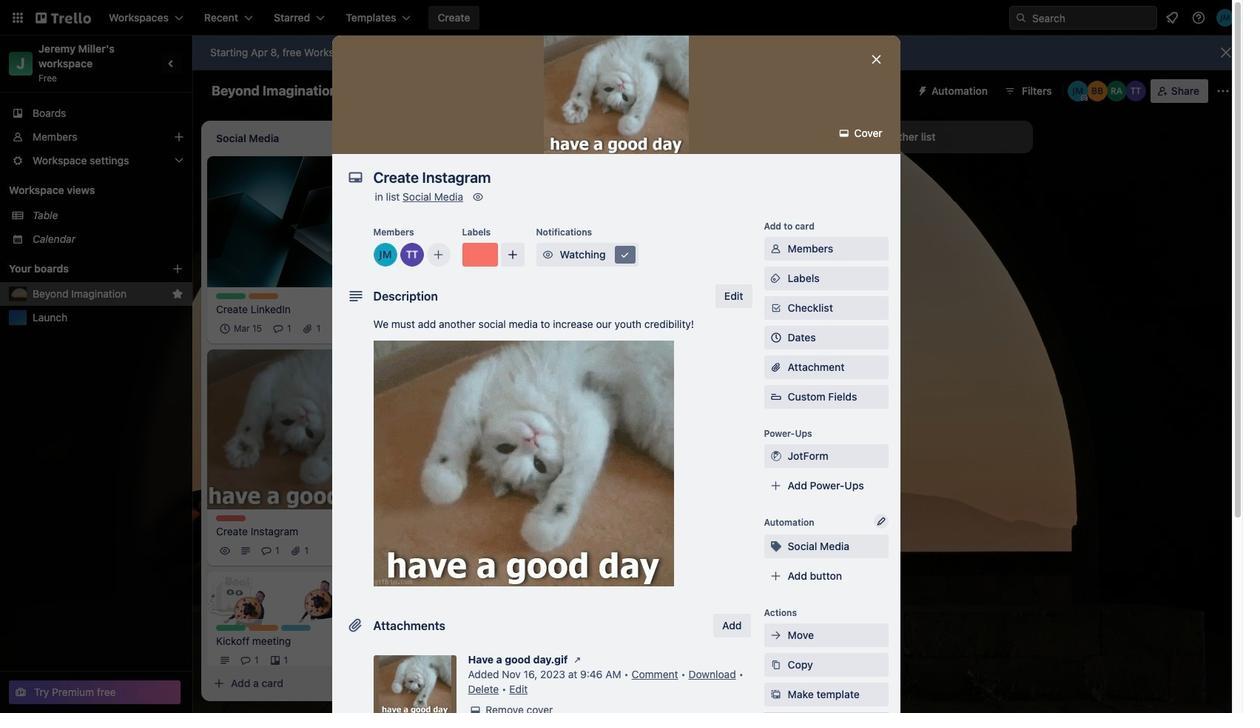 Task type: locate. For each thing, give the bounding box(es) containing it.
0 horizontal spatial color: red, title: none image
[[216, 515, 246, 521]]

1 horizontal spatial create from template… image
[[800, 401, 812, 413]]

add members to card image
[[433, 247, 445, 262]]

ruby anderson (rubyanderson7) image
[[583, 346, 601, 364]]

jeremy miller (jeremymiller198) image
[[1217, 9, 1235, 27], [374, 243, 397, 267], [563, 346, 581, 364], [365, 542, 383, 560]]

color: orange, title: none image
[[249, 293, 278, 299]]

0 notifications image
[[1164, 9, 1182, 27]]

0 vertical spatial terry turtle (terryturtle) image
[[1126, 81, 1147, 101]]

color: green, title: none image left color: orange, title: none icon on the left bottom of the page
[[216, 625, 246, 631]]

2 vertical spatial terry turtle (terryturtle) image
[[365, 652, 383, 669]]

2 horizontal spatial terry turtle (terryturtle) image
[[542, 346, 560, 364]]

2 color: green, title: none image from the top
[[216, 625, 246, 631]]

0 vertical spatial color: green, title: none image
[[216, 293, 246, 299]]

color: red, title: none image
[[462, 243, 498, 267], [216, 515, 246, 521]]

1 vertical spatial color: green, title: none image
[[216, 625, 246, 631]]

None text field
[[366, 164, 855, 191]]

Board name text field
[[204, 79, 345, 103]]

None checkbox
[[447, 305, 525, 323]]

0 vertical spatial terry turtle (terryturtle) image
[[365, 320, 383, 337]]

sm image
[[471, 190, 486, 204], [541, 247, 556, 262], [769, 271, 784, 286], [769, 449, 784, 464], [769, 539, 784, 554], [769, 628, 784, 643], [570, 652, 585, 667], [769, 658, 784, 672]]

open information menu image
[[1192, 10, 1207, 25]]

0 horizontal spatial terry turtle (terryturtle) image
[[365, 652, 383, 669]]

1 horizontal spatial terry turtle (terryturtle) image
[[400, 243, 424, 267]]

customize views image
[[572, 84, 587, 98]]

create from template… image
[[800, 401, 812, 413], [379, 678, 391, 689]]

1 vertical spatial create from template… image
[[379, 678, 391, 689]]

2 horizontal spatial terry turtle (terryturtle) image
[[1126, 81, 1147, 101]]

0 horizontal spatial terry turtle (terryturtle) image
[[344, 542, 362, 560]]

1 vertical spatial terry turtle (terryturtle) image
[[400, 243, 424, 267]]

color: green, title: none image left color: orange, title: none image in the left of the page
[[216, 293, 246, 299]]

starred icon image
[[172, 288, 184, 300]]

sm image
[[911, 79, 932, 100], [837, 126, 852, 141], [769, 241, 784, 256], [618, 247, 633, 262], [769, 687, 784, 702], [468, 703, 483, 713]]

1 horizontal spatial color: red, title: none image
[[462, 243, 498, 267]]

None checkbox
[[216, 320, 267, 337]]

terry turtle (terryturtle) image
[[1126, 81, 1147, 101], [400, 243, 424, 267], [365, 652, 383, 669]]

1 color: green, title: none image from the top
[[216, 293, 246, 299]]

terry turtle (terryturtle) image
[[365, 320, 383, 337], [542, 346, 560, 364], [344, 542, 362, 560]]

color: green, title: none image
[[216, 293, 246, 299], [216, 625, 246, 631]]



Task type: describe. For each thing, give the bounding box(es) containing it.
color: green, title: none image for color: orange, title: none icon on the left bottom of the page
[[216, 625, 246, 631]]

color: orange, title: none image
[[249, 625, 278, 631]]

ruby anderson (rubyanderson7) image
[[1107, 81, 1128, 101]]

1 horizontal spatial terry turtle (terryturtle) image
[[365, 320, 383, 337]]

jeremy miller (jeremymiller198) image
[[1068, 81, 1089, 101]]

your boards with 2 items element
[[9, 260, 150, 278]]

edit card image
[[369, 356, 381, 368]]

1 vertical spatial terry turtle (terryturtle) image
[[542, 346, 560, 364]]

have\_a\_good\_day.gif image
[[374, 341, 674, 586]]

1 vertical spatial color: red, title: none image
[[216, 515, 246, 521]]

show menu image
[[1217, 84, 1231, 98]]

search image
[[1016, 12, 1028, 24]]

0 vertical spatial create from template… image
[[800, 401, 812, 413]]

bob builder (bobbuilder40) image
[[1088, 81, 1108, 101]]

color: sky, title: "sparkling" element
[[281, 625, 311, 631]]

back to home image
[[36, 6, 91, 30]]

color: bold red, title: "thoughts" element
[[426, 382, 456, 388]]

color: green, title: none image for color: orange, title: none image in the left of the page
[[216, 293, 246, 299]]

primary element
[[0, 0, 1244, 36]]

Search field
[[1028, 7, 1157, 29]]

add board image
[[172, 263, 184, 275]]

0 vertical spatial color: red, title: none image
[[462, 243, 498, 267]]

2 vertical spatial terry turtle (terryturtle) image
[[344, 542, 362, 560]]

0 horizontal spatial create from template… image
[[379, 678, 391, 689]]

create from template… image
[[589, 446, 601, 457]]



Task type: vqa. For each thing, say whether or not it's contained in the screenshot.
premium
no



